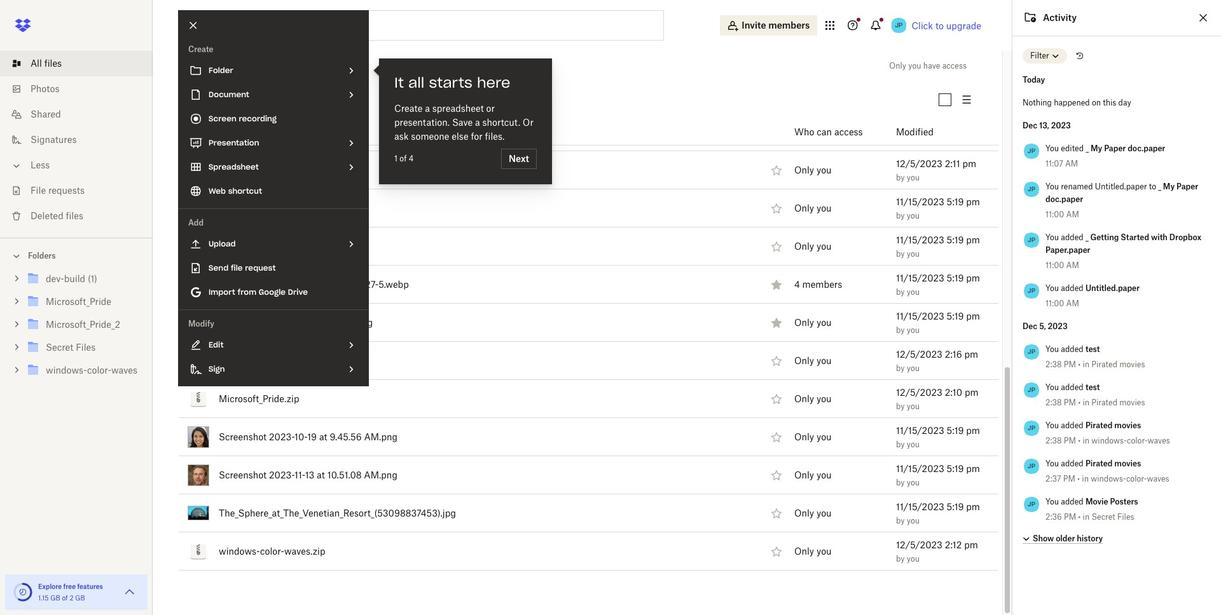 Task type: describe. For each thing, give the bounding box(es) containing it.
download
[[219, 203, 260, 213]]

only you button inside name microsoft_pride_2.zip, modified 12/5/2023 2:16 pm, element
[[794, 354, 832, 368]]

11/15/2023 5:19 pm by you for the_sphere_at_the_venetian_resort_(53098837453).jpg
[[896, 502, 980, 526]]

you added movie posters 2:36 pm • in secret files
[[1046, 497, 1138, 522]]

pm for dev-build (1).zip
[[963, 158, 976, 169]]

2023 for dec 5, 2023
[[1048, 322, 1068, 331]]

dec for dec 5, 2023
[[1023, 322, 1038, 331]]

4 members
[[794, 279, 842, 290]]

import from google drive menu item
[[178, 280, 369, 305]]

download (1).jpeg
[[219, 203, 292, 213]]

pm for download (1).jpeg
[[966, 196, 980, 207]]

save
[[452, 117, 473, 128]]

/istockphoto 610015062 612x612.jpg image
[[188, 312, 209, 334]]

3 added from the top
[[1061, 345, 1084, 354]]

waves for you added pirated movies 2:38 pm • in windows-color-waves
[[1148, 436, 1170, 446]]

folders
[[28, 251, 56, 261]]

have
[[923, 61, 940, 71]]

only for db165f6aaa73d95c9004256537e7037b-uncropped_scaled_within_1536_1152.webp
[[794, 127, 814, 138]]

am.png for screenshot 2023-11-13 at 10.51.08 am.png
[[364, 470, 397, 481]]

name dev-build (1).zip, modified 12/5/2023 2:11 pm, element
[[178, 151, 999, 190]]

you inside name 4570_university_ave____pierre_galant_1.0.jpg, modified 11/15/2023 5:19 pm, element
[[907, 58, 920, 68]]

shortcut.
[[483, 117, 520, 128]]

2023- for 10-
[[269, 432, 295, 442]]

am inside you added untitled.paper 11:00 am
[[1066, 299, 1079, 308]]

pm for db165f6aaa73d95c9004256537e7037b-uncropped_scaled_within_1536_1152.webp
[[966, 120, 980, 131]]

only you inside name microsoft_pride_2.zip, modified 12/5/2023 2:16 pm, element
[[794, 356, 832, 366]]

here
[[477, 74, 510, 92]]

in for you added pirated movies 2:37 pm • in windows-color-waves
[[1082, 474, 1089, 484]]

4 inside button
[[794, 279, 800, 290]]

/download (1).jpeg image
[[188, 198, 209, 219]]

only you button for db165f6aaa73d95c9004256537e7037b-uncropped_scaled_within_1536_1152.webp
[[794, 125, 832, 139]]

only you for dev-build (1).zip
[[794, 165, 832, 176]]

1 vertical spatial to
[[1149, 182, 1156, 191]]

pm for you added pirated movies 2:38 pm • in windows-color-waves
[[1064, 436, 1076, 446]]

11:00 for _ getting started with dropbox paper.paper
[[1046, 261, 1064, 270]]

send file request menu item
[[178, 256, 369, 280]]

presentation
[[209, 138, 259, 148]]

signatures
[[31, 134, 77, 145]]

1 test from the top
[[1086, 345, 1100, 354]]

by for windows-color-waves.zip
[[896, 554, 905, 564]]

name download.jpeg, modified 11/15/2023 5:19 pm, element
[[178, 228, 999, 266]]

name screenshot 2023-10-19 at 9.45.56 am.png, modified 11/15/2023 5:19 pm, element
[[178, 419, 999, 457]]

shared
[[31, 109, 61, 120]]

download (1).jpeg link
[[219, 201, 292, 216]]

shortcut
[[228, 186, 262, 196]]

inflatable-pants-today-inline-200227-5.webp
[[219, 279, 409, 290]]

untitled.paper for added
[[1086, 284, 1140, 293]]

only you for download.jpeg
[[794, 241, 832, 252]]

name microsoft_pride.zip, modified 12/5/2023 2:10 pm, element
[[178, 380, 999, 419]]

istockphoto-610015062-612x612.jpg link
[[219, 315, 373, 330]]

my inside _ my paper doc.paper
[[1163, 182, 1175, 191]]

5 you from the top
[[1046, 345, 1059, 354]]

edited
[[1061, 144, 1084, 153]]

you inside name inflatable-pants-today-inline-200227-5.webp, modified 11/15/2023 5:19 pm, element
[[907, 287, 920, 297]]

import from google drive
[[209, 287, 308, 297]]

can
[[817, 127, 832, 138]]

added inside you added pirated movies 2:37 pm • in windows-color-waves
[[1061, 459, 1084, 469]]

rewind this folder image
[[1075, 51, 1085, 61]]

4 members button
[[794, 278, 842, 292]]

/1703238.jpg image
[[188, 83, 209, 105]]

only you for download (1).jpeg
[[794, 203, 832, 214]]

pants-
[[262, 279, 289, 290]]

you edited _ my paper doc.paper 11:07 am
[[1046, 144, 1165, 169]]

renamed
[[1061, 182, 1093, 191]]

create for create a spreadsheet or presentation. save a shortcut. or ask someone else for files.
[[394, 103, 423, 114]]

on
[[1092, 98, 1101, 107]]

pm for windows-color-waves.zip
[[964, 540, 978, 551]]

the_sphere_at_the_venetian_resort_(53098837453).jpg
[[219, 508, 456, 519]]

screenshot 2023-11-13 at 10.51.08 am.png
[[219, 470, 397, 481]]

request
[[245, 263, 276, 273]]

5:19 for screenshot 2023-10-19 at 9.45.56 am.png
[[947, 425, 964, 436]]

pm inside 12/5/2023 2:16 pm by you
[[965, 349, 978, 360]]

add to starred image for 12/5/2023 2:10 pm
[[769, 392, 784, 407]]

_ for with
[[1086, 233, 1089, 242]]

add to starred image for 12/5/2023 2:16 pm
[[769, 353, 784, 369]]

13,
[[1039, 121, 1049, 130]]

5:19 for istockphoto-610015062-612x612.jpg
[[947, 311, 964, 322]]

0 vertical spatial 4
[[409, 154, 414, 163]]

2 test from the top
[[1086, 383, 1100, 392]]

added inside you added pirated movies 2:38 pm • in windows-color-waves
[[1061, 421, 1084, 431]]

who
[[794, 127, 814, 138]]

uncropped_scaled_within_1536_1152.webp
[[391, 126, 566, 137]]

windows- inside "table"
[[219, 546, 260, 557]]

by for download (1).jpeg
[[896, 211, 905, 220]]

you inside 12/5/2023 2:10 pm by you
[[907, 402, 920, 411]]

12/5/2023 2:16 pm by you
[[896, 349, 978, 373]]

11/15/2023 for screenshot 2023-11-13 at 10.51.08 am.png
[[896, 463, 944, 474]]

1703238.jpg link
[[219, 86, 271, 101]]

sign menu item
[[178, 357, 369, 382]]

3 you from the top
[[1046, 233, 1059, 242]]

1 you added test 2:38 pm • in pirated movies from the top
[[1046, 345, 1145, 370]]

explore free features 1.15 gb of 2 gb
[[38, 583, 103, 602]]

web
[[209, 186, 226, 196]]

only for microsoft_pride.zip
[[794, 394, 814, 405]]

color- for you added pirated movies 2:37 pm • in windows-color-waves
[[1126, 474, 1147, 484]]

only inside name microsoft_pride_2.zip, modified 12/5/2023 2:16 pm, element
[[794, 356, 814, 366]]

12/5/2023 for 12/5/2023 2:11 pm
[[896, 158, 943, 169]]

secret
[[1092, 513, 1115, 522]]

access inside "table"
[[834, 127, 863, 138]]

200227-
[[342, 279, 379, 290]]

you inside you added movie posters 2:36 pm • in secret files
[[1046, 497, 1059, 507]]

2:38 inside you added pirated movies 2:38 pm • in windows-color-waves
[[1046, 436, 1062, 446]]

at for 9.45.56
[[319, 432, 327, 442]]

doc.paper inside _ my paper doc.paper
[[1046, 195, 1083, 204]]

(1).jpeg
[[262, 203, 292, 213]]

only for screenshot 2023-11-13 at 10.51.08 am.png
[[794, 470, 814, 481]]

spreadsheet menu item
[[178, 155, 369, 179]]

only you button for istockphoto-610015062-612x612.jpg
[[794, 316, 832, 330]]

2023 for dec 13, 2023
[[1051, 121, 1071, 130]]

11:00 for _ my paper doc.paper
[[1046, 210, 1064, 219]]

9.45.56
[[330, 432, 362, 442]]

11/15/2023 for download (1).jpeg
[[896, 196, 944, 207]]

dev-build (1).zip link
[[219, 163, 285, 178]]

0 vertical spatial of
[[400, 154, 407, 163]]

• for you added pirated movies 2:37 pm • in windows-color-waves
[[1078, 474, 1080, 484]]

_ inside you edited _ my paper doc.paper 11:07 am
[[1086, 144, 1089, 153]]

2:11
[[945, 158, 960, 169]]

recording
[[239, 114, 277, 123]]

windows-color-waves.zip
[[219, 546, 325, 557]]

upgrade
[[946, 20, 981, 31]]

11/15/2023 5:19 pm by you for download.jpeg
[[896, 234, 980, 259]]

4570_university_ave____pierre_galant_1.0.jpg
[[219, 50, 405, 61]]

by for istockphoto-610015062-612x612.jpg
[[896, 325, 905, 335]]

5.webp
[[379, 279, 409, 290]]

pirated inside you added pirated movies 2:37 pm • in windows-color-waves
[[1086, 459, 1113, 469]]

pm for you added pirated movies 2:37 pm • in windows-color-waves
[[1063, 474, 1075, 484]]

db165f6aaa73d95c9004256537e7037b-uncropped_scaled_within_1536_1152.webp
[[219, 126, 566, 137]]

by inside name 4570_university_ave____pierre_galant_1.0.jpg, modified 11/15/2023 5:19 pm, element
[[896, 58, 905, 68]]

11:00 am for _ getting started with dropbox paper.paper
[[1046, 261, 1079, 270]]

10-
[[295, 432, 307, 442]]

or
[[523, 117, 534, 128]]

the_sphere_at_the_venetian_resort_(53098837453).jpg link
[[219, 506, 456, 521]]

movies inside you added pirated movies 2:37 pm • in windows-color-waves
[[1115, 459, 1141, 469]]

in for you added pirated movies 2:38 pm • in windows-color-waves
[[1083, 436, 1090, 446]]

inflatable-pants-today-inline-200227-5.webp link
[[219, 277, 409, 292]]

by for microsoft_pride.zip
[[896, 402, 905, 411]]

upload menu item
[[178, 232, 369, 256]]

only you button for screenshot 2023-11-13 at 10.51.08 am.png
[[794, 469, 832, 483]]

am inside you edited _ my paper doc.paper 11:07 am
[[1065, 159, 1078, 169]]

name db165f6aaa73d95c9004256537e7037b-uncropped_scaled_within_1536_1152.webp, modified 11/15/2023 5:19 pm, element
[[178, 113, 999, 151]]

or
[[486, 103, 495, 114]]

13
[[305, 470, 314, 481]]

11/15/2023 for istockphoto-610015062-612x612.jpg
[[896, 311, 944, 322]]

only for the_sphere_at_the_venetian_resort_(53098837453).jpg
[[794, 508, 814, 519]]

photos link
[[10, 76, 153, 102]]

dropbox image
[[10, 13, 36, 38]]

add to starred image for 11/15/2023 5:19 pm
[[769, 239, 784, 254]]

12/5/2023 for 12/5/2023 2:16 pm
[[896, 349, 943, 360]]

name download (1).jpeg, modified 11/15/2023 5:19 pm, element
[[178, 190, 999, 228]]

1 horizontal spatial all
[[178, 57, 195, 75]]

it all starts here
[[394, 74, 510, 92]]

by for download.jpeg
[[896, 249, 905, 259]]

movies inside you added pirated movies 2:38 pm • in windows-color-waves
[[1115, 421, 1141, 431]]

screen recording menu item
[[178, 107, 369, 131]]

create a spreadsheet or presentation. save a shortcut. or ask someone else for files.
[[394, 103, 534, 142]]

web shortcut
[[209, 186, 262, 196]]

5,
[[1039, 322, 1046, 331]]

1 5:19 from the top
[[947, 82, 964, 93]]

11/15/2023 for db165f6aaa73d95c9004256537e7037b-uncropped_scaled_within_1536_1152.webp
[[896, 120, 944, 131]]

12/5/2023 2:12 pm by you
[[896, 540, 978, 564]]

only you for istockphoto-610015062-612x612.jpg
[[794, 318, 832, 328]]

today-
[[289, 279, 316, 290]]

windows- for 2:37 pm
[[1091, 474, 1126, 484]]

shared link
[[10, 102, 153, 127]]

0 vertical spatial a
[[425, 103, 430, 114]]

waves for you added pirated movies 2:37 pm • in windows-color-waves
[[1147, 474, 1169, 484]]

pm for the_sphere_at_the_venetian_resort_(53098837453).jpg
[[966, 502, 980, 512]]

it
[[394, 74, 404, 92]]

2 you from the top
[[1046, 182, 1059, 191]]

you inside you added pirated movies 2:37 pm • in windows-color-waves
[[1046, 459, 1059, 469]]

you inside 12/5/2023 2:11 pm by you
[[907, 173, 920, 182]]

added inside you added untitled.paper 11:00 am
[[1061, 284, 1084, 293]]

requests
[[48, 185, 85, 196]]

day
[[1119, 98, 1131, 107]]

1 2:38 from the top
[[1046, 360, 1062, 370]]

spreadsheet
[[432, 103, 484, 114]]

all inside list item
[[31, 58, 42, 69]]

doc.paper inside you edited _ my paper doc.paper 11:07 am
[[1128, 144, 1165, 153]]

11/15/2023 inside name 1703238.jpg, modified 11/15/2023 5:19 pm, element
[[896, 82, 944, 93]]

table containing 4570_university_ave____pierre_galant_1.0.jpg
[[160, 0, 999, 571]]

features
[[77, 583, 103, 591]]

5:19 for inflatable-pants-today-inline-200227-5.webp
[[947, 273, 964, 283]]

remove from starred image
[[769, 277, 784, 292]]

send
[[209, 263, 228, 273]]

files.
[[485, 131, 505, 142]]

deleted
[[31, 211, 63, 221]]

activity
[[1043, 12, 1077, 23]]

1 added from the top
[[1061, 233, 1084, 242]]

else
[[452, 131, 469, 142]]

11/15/2023 5:19 pm
[[896, 82, 980, 93]]

recents button
[[178, 89, 232, 110]]

2 gb from the left
[[75, 595, 85, 602]]

screenshot for screenshot 2023-10-19 at 9.45.56 am.png
[[219, 432, 267, 442]]

4570_university_ave____pierre_galant_1.0.jpg link
[[219, 48, 405, 63]]

file requests link
[[10, 178, 153, 204]]

name windows-color-waves.zip, modified 12/5/2023 2:12 pm, element
[[178, 533, 999, 571]]

starred
[[248, 94, 280, 105]]

only you for screenshot 2023-10-19 at 9.45.56 am.png
[[794, 432, 832, 443]]

you inside you added pirated movies 2:38 pm • in windows-color-waves
[[1046, 421, 1059, 431]]

/inflatable pants today inline 200227 5.webp image
[[191, 274, 206, 295]]

quota usage element
[[13, 583, 33, 603]]

2 horizontal spatial files
[[199, 57, 229, 75]]

by inside 12/5/2023 2:16 pm by you
[[896, 364, 905, 373]]

for
[[471, 131, 483, 142]]

modify
[[188, 319, 214, 329]]

am up you added
[[1066, 210, 1079, 219]]

2:16
[[945, 349, 962, 360]]

db165f6aaa73d95c9004256537e7037b-uncropped_scaled_within_1536_1152.webp link
[[219, 124, 566, 140]]

web shortcut menu item
[[178, 179, 369, 204]]

• for you added pirated movies 2:38 pm • in windows-color-waves
[[1078, 436, 1081, 446]]

you inside you added untitled.paper 11:00 am
[[1046, 284, 1059, 293]]

_ my paper doc.paper
[[1046, 182, 1198, 204]]

color- for you added pirated movies 2:38 pm • in windows-color-waves
[[1127, 436, 1148, 446]]

only you for the_sphere_at_the_venetian_resort_(53098837453).jpg
[[794, 508, 832, 519]]

istockphoto-610015062-612x612.jpg
[[219, 317, 373, 328]]

only you button for screenshot 2023-10-19 at 9.45.56 am.png
[[794, 431, 832, 445]]

you inside you edited _ my paper doc.paper 11:07 am
[[1046, 144, 1059, 153]]

paper inside _ my paper doc.paper
[[1177, 182, 1198, 191]]



Task type: vqa. For each thing, say whether or not it's contained in the screenshot.
Only you in Name download (1).jpeg, Modified 11/15/2023 5:19 pm, Element
yes



Task type: locate. For each thing, give the bounding box(es) containing it.
only you inside name download.jpeg, modified 11/15/2023 5:19 pm, element
[[794, 241, 832, 252]]

9 only you button from the top
[[794, 469, 832, 483]]

started
[[1121, 233, 1149, 242]]

1 you from the top
[[1046, 144, 1059, 153]]

1 only you button from the top
[[794, 125, 832, 139]]

add to starred image for screenshot 2023-10-19 at 9.45.56 am.png
[[769, 430, 784, 445]]

0 vertical spatial 2023
[[1051, 121, 1071, 130]]

doc.paper down renamed at right top
[[1046, 195, 1083, 204]]

a up for
[[475, 117, 480, 128]]

only you for windows-color-waves.zip
[[794, 546, 832, 557]]

0 vertical spatial 11:00
[[1046, 210, 1064, 219]]

table
[[160, 0, 999, 571]]

by inside name inflatable-pants-today-inline-200227-5.webp, modified 11/15/2023 5:19 pm, element
[[896, 287, 905, 297]]

screenshot down microsoft_pride.zip link
[[219, 432, 267, 442]]

0 vertical spatial to
[[936, 20, 944, 31]]

add to starred image
[[769, 163, 784, 178], [769, 239, 784, 254], [769, 353, 784, 369], [769, 392, 784, 407], [769, 544, 784, 559]]

11:00 down paper.paper
[[1046, 261, 1064, 270]]

2:38 up you added pirated movies 2:38 pm • in windows-color-waves
[[1046, 398, 1062, 408]]

all up the /1703238.jpg 'image'
[[178, 57, 195, 75]]

_ inside _ my paper doc.paper
[[1158, 182, 1161, 191]]

• for you added movie posters 2:36 pm • in secret files
[[1078, 513, 1081, 522]]

12/5/2023 for 12/5/2023 2:12 pm
[[896, 540, 943, 551]]

1 vertical spatial waves
[[1147, 474, 1169, 484]]

name screenshot 2023-11-13 at 10.51.08 am.png, modified 11/15/2023 5:19 pm, element
[[178, 457, 999, 495]]

6 added from the top
[[1061, 459, 1084, 469]]

group
[[0, 265, 153, 392]]

in inside you added pirated movies 2:38 pm • in windows-color-waves
[[1083, 436, 1090, 446]]

11/15/2023 for inflatable-pants-today-inline-200227-5.webp
[[896, 273, 944, 283]]

3 11:00 from the top
[[1046, 299, 1064, 308]]

_ left getting
[[1086, 233, 1089, 242]]

at right 13
[[317, 470, 325, 481]]

color-
[[1127, 436, 1148, 446], [1126, 474, 1147, 484], [260, 546, 284, 557]]

/4570_university_ave____pierre_galant_1.0.jpg image
[[188, 48, 209, 63]]

/the_sphere_at_the_venetian_resort_(53098837453).jpg image
[[188, 506, 209, 521]]

pm inside 12/5/2023 2:10 pm by you
[[965, 387, 979, 398]]

in inside you added movie posters 2:36 pm • in secret files
[[1083, 513, 1090, 522]]

0 vertical spatial access
[[942, 61, 967, 71]]

0 horizontal spatial my
[[1091, 144, 1102, 153]]

add to starred image inside the name windows-color-waves.zip, modified 12/5/2023 2:12 pm, element
[[769, 544, 784, 559]]

4 add to starred image from the top
[[769, 506, 784, 521]]

11/15/2023 5:19 pm by you for screenshot 2023-11-13 at 10.51.08 am.png
[[896, 463, 980, 488]]

dropbox
[[1170, 233, 1202, 242]]

1 horizontal spatial to
[[1149, 182, 1156, 191]]

1 horizontal spatial my
[[1163, 182, 1175, 191]]

create down close 'image'
[[188, 45, 213, 54]]

only you inside name istockphoto-610015062-612x612.jpg, modified 11/15/2023 5:19 pm, element
[[794, 318, 832, 328]]

2 11:00 am from the top
[[1046, 261, 1079, 270]]

untitled.paper down _ getting started with dropbox paper.paper
[[1086, 284, 1140, 293]]

1 vertical spatial 4
[[794, 279, 800, 290]]

all files
[[178, 57, 229, 75], [31, 58, 62, 69]]

4 11/15/2023 from the top
[[896, 234, 944, 245]]

5:19 for db165f6aaa73d95c9004256537e7037b-uncropped_scaled_within_1536_1152.webp
[[947, 120, 964, 131]]

5:19 for download.jpeg
[[947, 234, 964, 245]]

dev-build (1).zip
[[219, 164, 285, 175]]

with
[[1151, 233, 1168, 242]]

2 11/15/2023 5:19 pm by you from the top
[[896, 196, 980, 220]]

2:37
[[1046, 474, 1061, 484]]

10.51.08
[[327, 470, 362, 481]]

movie
[[1086, 497, 1108, 507]]

1 vertical spatial access
[[834, 127, 863, 138]]

presentation.
[[394, 117, 450, 128]]

7 11/15/2023 5:19 pm by you from the top
[[896, 463, 980, 488]]

9 you from the top
[[1046, 497, 1059, 507]]

0 vertical spatial windows-
[[1092, 436, 1127, 446]]

11:00 inside you added untitled.paper 11:00 am
[[1046, 299, 1064, 308]]

5:19 inside "element"
[[947, 425, 964, 436]]

11/15/2023 inside name istockphoto-610015062-612x612.jpg, modified 11/15/2023 5:19 pm, element
[[896, 311, 944, 322]]

only you button inside name istockphoto-610015062-612x612.jpg, modified 11/15/2023 5:19 pm, element
[[794, 316, 832, 330]]

11/15/2023 5:19 pm by you for istockphoto-610015062-612x612.jpg
[[896, 311, 980, 335]]

modified button
[[896, 125, 967, 140]]

11/15/2023 5:19 pm by you for screenshot 2023-10-19 at 9.45.56 am.png
[[896, 425, 980, 449]]

document
[[209, 90, 249, 99]]

2 add to starred image from the top
[[769, 430, 784, 445]]

file requests
[[31, 185, 85, 196]]

1 vertical spatial my
[[1163, 182, 1175, 191]]

5 only you from the top
[[794, 318, 832, 328]]

1 vertical spatial create
[[394, 103, 423, 114]]

/db165f6aaa73d95c9004256537e7037b uncropped_scaled_within_1536_1152.webp image
[[188, 125, 209, 139]]

6 11/15/2023 5:19 pm by you from the top
[[896, 425, 980, 449]]

0 horizontal spatial of
[[62, 595, 68, 602]]

12/5/2023 left 2:16
[[896, 349, 943, 360]]

1 horizontal spatial files
[[66, 211, 83, 221]]

1 11:00 am from the top
[[1046, 210, 1079, 219]]

1 vertical spatial untitled.paper
[[1086, 284, 1140, 293]]

1 horizontal spatial 4
[[794, 279, 800, 290]]

at for 10.51.08
[[317, 470, 325, 481]]

files for all files link
[[44, 58, 62, 69]]

1 horizontal spatial gb
[[75, 595, 85, 602]]

1 vertical spatial of
[[62, 595, 68, 602]]

only inside name microsoft_pride.zip, modified 12/5/2023 2:10 pm, element
[[794, 394, 814, 405]]

1 vertical spatial 11:00 am
[[1046, 261, 1079, 270]]

name 1703238.jpg, modified 11/15/2023 5:19 pm, element
[[178, 75, 999, 113]]

2 11:00 from the top
[[1046, 261, 1064, 270]]

only you button inside the name the_sphere_at_the_venetian_resort_(53098837453).jpg, modified 11/15/2023 5:19 pm, element
[[794, 507, 832, 521]]

11:00 am for _ my paper doc.paper
[[1046, 210, 1079, 219]]

screen recording
[[209, 114, 277, 123]]

2023 right 13,
[[1051, 121, 1071, 130]]

4 you from the top
[[1046, 284, 1059, 293]]

1 horizontal spatial access
[[942, 61, 967, 71]]

by for inflatable-pants-today-inline-200227-5.webp
[[896, 287, 905, 297]]

pm up you added pirated movies 2:38 pm • in windows-color-waves
[[1064, 398, 1076, 408]]

2 2:38 from the top
[[1046, 398, 1062, 408]]

pm
[[1064, 360, 1076, 370], [1064, 398, 1076, 408], [1064, 436, 1076, 446], [1063, 474, 1075, 484], [1064, 513, 1076, 522]]

doc.paper down day
[[1128, 144, 1165, 153]]

1 vertical spatial 2023
[[1048, 322, 1068, 331]]

2 2023- from the top
[[269, 470, 295, 481]]

8 only you from the top
[[794, 432, 832, 443]]

6 you from the top
[[1046, 383, 1059, 392]]

7 5:19 from the top
[[947, 425, 964, 436]]

only inside name istockphoto-610015062-612x612.jpg, modified 11/15/2023 5:19 pm, element
[[794, 318, 814, 328]]

0 horizontal spatial paper
[[1104, 144, 1126, 153]]

who can access
[[794, 127, 863, 138]]

color- inside you added pirated movies 2:37 pm • in windows-color-waves
[[1126, 474, 1147, 484]]

explore
[[38, 583, 62, 591]]

file
[[231, 263, 243, 273]]

a up the presentation.
[[425, 103, 430, 114]]

8 5:19 from the top
[[947, 463, 964, 474]]

7 by from the top
[[896, 325, 905, 335]]

less image
[[10, 160, 23, 172]]

5 by from the top
[[896, 249, 905, 259]]

11/15/2023 5:19 pm by you for db165f6aaa73d95c9004256537e7037b-uncropped_scaled_within_1536_1152.webp
[[896, 120, 980, 144]]

pm for inflatable-pants-today-inline-200227-5.webp
[[966, 273, 980, 283]]

only you inside name microsoft_pride.zip, modified 12/5/2023 2:10 pm, element
[[794, 394, 832, 405]]

12/5/2023 left 2:12
[[896, 540, 943, 551]]

only you button for dev-build (1).zip
[[794, 164, 832, 178]]

paper up dropbox
[[1177, 182, 1198, 191]]

all
[[178, 57, 195, 75], [31, 58, 42, 69]]

1 11:00 from the top
[[1046, 210, 1064, 219]]

you
[[907, 58, 920, 68], [908, 61, 921, 71], [817, 127, 832, 138], [907, 135, 920, 144], [817, 165, 832, 176], [907, 173, 920, 182], [817, 203, 832, 214], [907, 211, 920, 220], [817, 241, 832, 252], [907, 249, 920, 259], [907, 287, 920, 297], [817, 318, 832, 328], [907, 325, 920, 335], [817, 356, 832, 366], [907, 364, 920, 373], [817, 394, 832, 405], [907, 402, 920, 411], [817, 432, 832, 443], [907, 440, 920, 449], [817, 470, 832, 481], [907, 478, 920, 488], [817, 508, 832, 519], [907, 516, 920, 526], [817, 546, 832, 557], [907, 554, 920, 564]]

pm inside you added movie posters 2:36 pm • in secret files
[[1064, 513, 1076, 522]]

screenshot for screenshot 2023-11-13 at 10.51.08 am.png
[[219, 470, 267, 481]]

0 vertical spatial am.png
[[364, 432, 398, 442]]

test down you added untitled.paper 11:00 am
[[1086, 345, 1100, 354]]

5 11/15/2023 from the top
[[896, 273, 944, 283]]

7 added from the top
[[1061, 497, 1084, 507]]

in for you added movie posters 2:36 pm • in secret files
[[1083, 513, 1090, 522]]

menu containing create
[[178, 10, 369, 387]]

• inside you added movie posters 2:36 pm • in secret files
[[1078, 513, 1081, 522]]

2 by from the top
[[896, 135, 905, 144]]

add to starred image inside name microsoft_pride_2.zip, modified 12/5/2023 2:16 pm, element
[[769, 353, 784, 369]]

create
[[188, 45, 213, 54], [394, 103, 423, 114]]

2 vertical spatial windows-
[[219, 546, 260, 557]]

5:19 for screenshot 2023-11-13 at 10.51.08 am.png
[[947, 463, 964, 474]]

2 only you button from the top
[[794, 164, 832, 178]]

0 vertical spatial 2:38
[[1046, 360, 1062, 370]]

only inside name download (1).jpeg, modified 11/15/2023 5:19 pm, element
[[794, 203, 814, 214]]

1 horizontal spatial all files
[[178, 57, 229, 75]]

today
[[1023, 75, 1045, 85]]

1 horizontal spatial a
[[475, 117, 480, 128]]

starred button
[[237, 89, 290, 110]]

of left 2
[[62, 595, 68, 602]]

document menu item
[[178, 83, 369, 107]]

only you for screenshot 2023-11-13 at 10.51.08 am.png
[[794, 470, 832, 481]]

only you have access
[[889, 61, 967, 71]]

you inside 12/5/2023 2:12 pm by you
[[907, 554, 920, 564]]

only you inside the name windows-color-waves.zip, modified 12/5/2023 2:12 pm, element
[[794, 546, 832, 557]]

only you inside name screenshot 2023-10-19 at 9.45.56 am.png, modified 11/15/2023 5:19 pm, "element"
[[794, 432, 832, 443]]

only for download (1).jpeg
[[794, 203, 814, 214]]

only you button inside name screenshot 2023-11-13 at 10.51.08 am.png, modified 11/15/2023 5:19 pm, element
[[794, 469, 832, 483]]

5:19 for the_sphere_at_the_venetian_resort_(53098837453).jpg
[[947, 502, 964, 512]]

build
[[237, 164, 258, 175]]

of inside explore free features 1.15 gb of 2 gb
[[62, 595, 68, 602]]

only you button inside name microsoft_pride.zip, modified 12/5/2023 2:10 pm, element
[[794, 393, 832, 407]]

you inside 12/5/2023 2:16 pm by you
[[907, 364, 920, 373]]

0 vertical spatial waves
[[1148, 436, 1170, 446]]

5 add to starred image from the top
[[769, 544, 784, 559]]

of
[[400, 154, 407, 163], [62, 595, 68, 602]]

5 11/15/2023 5:19 pm by you from the top
[[896, 311, 980, 335]]

pm for microsoft_pride.zip
[[965, 387, 979, 398]]

screenshot right /screenshot 2023-11-13 at 10.51.08 am.png icon
[[219, 470, 267, 481]]

list containing all files
[[0, 43, 153, 238]]

1 vertical spatial 2023-
[[269, 470, 295, 481]]

3 11/15/2023 5:19 pm by you from the top
[[896, 234, 980, 259]]

all up photos
[[31, 58, 42, 69]]

3 only you button from the top
[[794, 202, 832, 216]]

files up photos
[[44, 58, 62, 69]]

2 screenshot from the top
[[219, 470, 267, 481]]

windows- inside you added pirated movies 2:38 pm • in windows-color-waves
[[1092, 436, 1127, 446]]

inflatable-
[[219, 279, 262, 290]]

dec for dec 13, 2023
[[1023, 121, 1038, 130]]

menu
[[178, 10, 369, 387]]

add to starred image inside name microsoft_pride.zip, modified 12/5/2023 2:10 pm, element
[[769, 392, 784, 407]]

3 2:38 from the top
[[1046, 436, 1062, 446]]

create for create
[[188, 45, 213, 54]]

11-
[[295, 470, 305, 481]]

add to starred image for 12/5/2023 2:11 pm
[[769, 163, 784, 178]]

1 vertical spatial paper
[[1177, 182, 1198, 191]]

only inside name screenshot 2023-11-13 at 10.51.08 am.png, modified 11/15/2023 5:19 pm, element
[[794, 470, 814, 481]]

1 vertical spatial dec
[[1023, 322, 1038, 331]]

6 by from the top
[[896, 287, 905, 297]]

by for dev-build (1).zip
[[896, 173, 905, 182]]

getting
[[1091, 233, 1119, 242]]

pm inside 12/5/2023 2:11 pm by you
[[963, 158, 976, 169]]

by for screenshot 2023-11-13 at 10.51.08 am.png
[[896, 478, 905, 488]]

you added pirated movies 2:38 pm • in windows-color-waves
[[1046, 421, 1170, 446]]

only inside the name the_sphere_at_the_venetian_resort_(53098837453).jpg, modified 11/15/2023 5:19 pm, element
[[794, 508, 814, 519]]

screen
[[209, 114, 236, 123]]

files inside list item
[[44, 58, 62, 69]]

files for "deleted files" link
[[66, 211, 83, 221]]

12/5/2023 down modified
[[896, 158, 943, 169]]

1 horizontal spatial of
[[400, 154, 407, 163]]

1 horizontal spatial create
[[394, 103, 423, 114]]

create inside the create a spreadsheet or presentation. save a shortcut. or ask someone else for files.
[[394, 103, 423, 114]]

1 vertical spatial doc.paper
[[1046, 195, 1083, 204]]

0 horizontal spatial files
[[44, 58, 62, 69]]

4 add to starred image from the top
[[769, 392, 784, 407]]

11/15/2023 5:19 pm by you inside the name the_sphere_at_the_venetian_resort_(53098837453).jpg, modified 11/15/2023 5:19 pm, element
[[896, 502, 980, 526]]

2 vertical spatial color-
[[260, 546, 284, 557]]

am.png right 10.51.08
[[364, 470, 397, 481]]

am.png right 9.45.56
[[364, 432, 398, 442]]

gb right 2
[[75, 595, 85, 602]]

only you for microsoft_pride.zip
[[794, 394, 832, 405]]

only you button inside name screenshot 2023-10-19 at 9.45.56 am.png, modified 11/15/2023 5:19 pm, "element"
[[794, 431, 832, 445]]

5 only you button from the top
[[794, 316, 832, 330]]

download.jpeg link
[[219, 239, 281, 254]]

0 vertical spatial screenshot
[[219, 432, 267, 442]]

0 vertical spatial test
[[1086, 345, 1100, 354]]

2 you added test 2:38 pm • in pirated movies from the top
[[1046, 383, 1145, 408]]

files up the /1703238.jpg 'image'
[[199, 57, 229, 75]]

all files list item
[[0, 51, 153, 76]]

2:38
[[1046, 360, 1062, 370], [1046, 398, 1062, 408], [1046, 436, 1062, 446]]

8 you from the top
[[1046, 459, 1059, 469]]

1 am.png from the top
[[364, 432, 398, 442]]

1 vertical spatial am.png
[[364, 470, 397, 481]]

4 5:19 from the top
[[947, 234, 964, 245]]

click
[[912, 20, 933, 31]]

db165f6aaa73d95c9004256537e7037b-
[[219, 126, 391, 137]]

dev-
[[219, 164, 237, 175]]

/screenshot 2023-11-13 at 10.51.08 am.png image
[[188, 465, 209, 486]]

in inside you added pirated movies 2:37 pm • in windows-color-waves
[[1082, 474, 1089, 484]]

2 dec from the top
[[1023, 322, 1038, 331]]

0 vertical spatial untitled.paper
[[1095, 182, 1147, 191]]

1 11/15/2023 5:19 pm by you from the top
[[896, 120, 980, 144]]

_ up with
[[1158, 182, 1161, 191]]

11/15/2023 5:19 pm by you inside the name db165f6aaa73d95c9004256537e7037b-uncropped_scaled_within_1536_1152.webp, modified 11/15/2023 5:19 pm, element
[[896, 120, 980, 144]]

windows- inside you added pirated movies 2:37 pm • in windows-color-waves
[[1091, 474, 1126, 484]]

11/15/2023 5:19 pm by you for download (1).jpeg
[[896, 196, 980, 220]]

name the_sphere_at_the_venetian_resort_(53098837453).jpg, modified 11/15/2023 5:19 pm, element
[[178, 495, 999, 533]]

0 horizontal spatial all files
[[31, 58, 62, 69]]

by inside 12/5/2023 2:10 pm by you
[[896, 402, 905, 411]]

2 12/5/2023 from the top
[[896, 349, 943, 360]]

microsoft_pride.zip
[[219, 393, 299, 404]]

0 horizontal spatial create
[[188, 45, 213, 54]]

3 5:19 from the top
[[947, 196, 964, 207]]

11/15/2023 5:19 pm by you inside name download.jpeg, modified 11/15/2023 5:19 pm, element
[[896, 234, 980, 259]]

11/15/2023 for screenshot 2023-10-19 at 9.45.56 am.png
[[896, 425, 944, 436]]

1 by from the top
[[896, 58, 905, 68]]

happened
[[1054, 98, 1090, 107]]

1 vertical spatial windows-
[[1091, 474, 1126, 484]]

4 only you button from the top
[[794, 240, 832, 254]]

close right sidebar image
[[1196, 10, 1211, 25]]

11:00 am down paper.paper
[[1046, 261, 1079, 270]]

am.png inside screenshot 2023-11-13 at 10.51.08 am.png link
[[364, 470, 397, 481]]

1 2023- from the top
[[269, 432, 295, 442]]

you renamed untitled.paper to
[[1046, 182, 1158, 191]]

6 11/15/2023 from the top
[[896, 311, 944, 322]]

by inside the name db165f6aaa73d95c9004256537e7037b-uncropped_scaled_within_1536_1152.webp, modified 11/15/2023 5:19 pm, element
[[896, 135, 905, 144]]

2023
[[1051, 121, 1071, 130], [1048, 322, 1068, 331]]

by inside name download.jpeg, modified 11/15/2023 5:19 pm, element
[[896, 249, 905, 259]]

test up you added pirated movies 2:38 pm • in windows-color-waves
[[1086, 383, 1100, 392]]

only for istockphoto-610015062-612x612.jpg
[[794, 318, 814, 328]]

add to starred image inside name screenshot 2023-10-19 at 9.45.56 am.png, modified 11/15/2023 5:19 pm, "element"
[[769, 430, 784, 445]]

pirated inside you added pirated movies 2:38 pm • in windows-color-waves
[[1086, 421, 1113, 431]]

only you button inside the name windows-color-waves.zip, modified 12/5/2023 2:12 pm, element
[[794, 545, 832, 559]]

11 by from the top
[[896, 478, 905, 488]]

2 vertical spatial 11:00
[[1046, 299, 1064, 308]]

4 added from the top
[[1061, 383, 1084, 392]]

gb right 1.15
[[50, 595, 60, 602]]

screenshot
[[219, 432, 267, 442], [219, 470, 267, 481]]

4 only you from the top
[[794, 241, 832, 252]]

only you inside name screenshot 2023-11-13 at 10.51.08 am.png, modified 11/15/2023 5:19 pm, element
[[794, 470, 832, 481]]

2023- left 13
[[269, 470, 295, 481]]

close image
[[183, 15, 204, 36]]

10 only you button from the top
[[794, 507, 832, 521]]

only you button for download.jpeg
[[794, 240, 832, 254]]

paper inside you edited _ my paper doc.paper 11:07 am
[[1104, 144, 1126, 153]]

12/5/2023 2:11 pm by you
[[896, 158, 976, 182]]

0 horizontal spatial a
[[425, 103, 430, 114]]

2023 right 5,
[[1048, 322, 1068, 331]]

only inside the name windows-color-waves.zip, modified 12/5/2023 2:12 pm, element
[[794, 546, 814, 557]]

am
[[1065, 159, 1078, 169], [1066, 210, 1079, 219], [1066, 261, 1079, 270], [1066, 299, 1079, 308]]

all files link
[[10, 51, 153, 76]]

add to starred image
[[769, 201, 784, 216], [769, 430, 784, 445], [769, 468, 784, 483], [769, 506, 784, 521]]

4 12/5/2023 from the top
[[896, 540, 943, 551]]

12 by from the top
[[896, 516, 905, 526]]

by for screenshot 2023-10-19 at 9.45.56 am.png
[[896, 440, 905, 449]]

am.png for screenshot 2023-10-19 at 9.45.56 am.png
[[364, 432, 398, 442]]

am down edited
[[1065, 159, 1078, 169]]

0 vertical spatial paper
[[1104, 144, 1126, 153]]

11/15/2023 for the_sphere_at_the_venetian_resort_(53098837453).jpg
[[896, 502, 944, 512]]

all files up photos
[[31, 58, 62, 69]]

2 only you from the top
[[794, 165, 832, 176]]

11/15/2023 inside name screenshot 2023-11-13 at 10.51.08 am.png, modified 11/15/2023 5:19 pm, element
[[896, 463, 944, 474]]

all files up the /1703238.jpg 'image'
[[178, 57, 229, 75]]

to right click
[[936, 20, 944, 31]]

pm right 2:37
[[1063, 474, 1075, 484]]

only you button for download (1).jpeg
[[794, 202, 832, 216]]

edit
[[209, 340, 224, 350]]

11/15/2023 5:19 pm by you inside name istockphoto-610015062-612x612.jpg, modified 11/15/2023 5:19 pm, element
[[896, 311, 980, 335]]

11/15/2023
[[896, 82, 944, 93], [896, 120, 944, 131], [896, 196, 944, 207], [896, 234, 944, 245], [896, 273, 944, 283], [896, 311, 944, 322], [896, 425, 944, 436], [896, 463, 944, 474], [896, 502, 944, 512]]

2 added from the top
[[1061, 284, 1084, 293]]

11 only you from the top
[[794, 546, 832, 557]]

3 add to starred image from the top
[[769, 353, 784, 369]]

1 vertical spatial 11:00
[[1046, 261, 1064, 270]]

by inside name download (1).jpeg, modified 11/15/2023 5:19 pm, element
[[896, 211, 905, 220]]

you added test 2:38 pm • in pirated movies up you added pirated movies 2:38 pm • in windows-color-waves
[[1046, 383, 1145, 408]]

only for download.jpeg
[[794, 241, 814, 252]]

pm for download.jpeg
[[966, 234, 980, 245]]

files down file requests link
[[66, 211, 83, 221]]

untitled.paper for renamed
[[1095, 182, 1147, 191]]

1
[[394, 154, 398, 163]]

name inflatable-pants-today-inline-200227-5.webp, modified 11/15/2023 5:19 pm, element
[[178, 266, 999, 304]]

pm down dec 5, 2023
[[1064, 360, 1076, 370]]

1 vertical spatial test
[[1086, 383, 1100, 392]]

2:38 up 2:37
[[1046, 436, 1062, 446]]

by inside name screenshot 2023-10-19 at 9.45.56 am.png, modified 11/15/2023 5:19 pm, "element"
[[896, 440, 905, 449]]

2023- inside "element"
[[269, 432, 295, 442]]

my
[[1091, 144, 1102, 153], [1163, 182, 1175, 191]]

remove from starred image
[[769, 315, 784, 330]]

presentation menu item
[[178, 131, 369, 155]]

5:19 for download (1).jpeg
[[947, 196, 964, 207]]

0 vertical spatial 11:00 am
[[1046, 210, 1079, 219]]

1 12/5/2023 from the top
[[896, 158, 943, 169]]

at inside "element"
[[319, 432, 327, 442]]

pm for istockphoto-610015062-612x612.jpg
[[966, 311, 980, 322]]

my inside you edited _ my paper doc.paper 11:07 am
[[1091, 144, 1102, 153]]

3 by from the top
[[896, 173, 905, 182]]

2:36
[[1046, 513, 1062, 522]]

• inside you added pirated movies 2:38 pm • in windows-color-waves
[[1078, 436, 1081, 446]]

1 vertical spatial you added test 2:38 pm • in pirated movies
[[1046, 383, 1145, 408]]

0 horizontal spatial 4
[[409, 154, 414, 163]]

access
[[942, 61, 967, 71], [834, 127, 863, 138]]

windows- for 2:38 pm
[[1092, 436, 1127, 446]]

4 right 1
[[409, 154, 414, 163]]

only you button for the_sphere_at_the_venetian_resort_(53098837453).jpg
[[794, 507, 832, 521]]

free
[[63, 583, 76, 591]]

9 5:19 from the top
[[947, 502, 964, 512]]

pm inside you added pirated movies 2:38 pm • in windows-color-waves
[[1064, 436, 1076, 446]]

folder menu item
[[178, 59, 369, 83]]

pm for screenshot 2023-11-13 at 10.51.08 am.png
[[966, 463, 980, 474]]

7 only you from the top
[[794, 394, 832, 405]]

pm
[[966, 82, 980, 93], [966, 120, 980, 131], [963, 158, 976, 169], [966, 196, 980, 207], [966, 234, 980, 245], [966, 273, 980, 283], [966, 311, 980, 322], [965, 349, 978, 360], [965, 387, 979, 398], [966, 425, 980, 436], [966, 463, 980, 474], [966, 502, 980, 512], [964, 540, 978, 551]]

list
[[0, 43, 153, 238]]

only you button for windows-color-waves.zip
[[794, 545, 832, 559]]

11:00 up dec 5, 2023
[[1046, 299, 1064, 308]]

name 4570_university_ave____pierre_galant_1.0.jpg, modified 11/15/2023 5:19 pm, element
[[178, 37, 999, 75]]

files
[[1117, 513, 1134, 522]]

only you inside the name the_sphere_at_the_venetian_resort_(53098837453).jpg, modified 11/15/2023 5:19 pm, element
[[794, 508, 832, 519]]

2 vertical spatial _
[[1086, 233, 1089, 242]]

4 right remove from starred image
[[794, 279, 800, 290]]

my right edited
[[1091, 144, 1102, 153]]

2 vertical spatial 2:38
[[1046, 436, 1062, 446]]

add to starred image inside name dev-build (1).zip, modified 12/5/2023 2:11 pm, element
[[769, 163, 784, 178]]

0 vertical spatial 2023-
[[269, 432, 295, 442]]

3 12/5/2023 from the top
[[896, 387, 943, 398]]

0 vertical spatial color-
[[1127, 436, 1148, 446]]

1 horizontal spatial paper
[[1177, 182, 1198, 191]]

pm right 2:36
[[1064, 513, 1076, 522]]

2
[[70, 595, 73, 602]]

0 vertical spatial doc.paper
[[1128, 144, 1165, 153]]

1 vertical spatial screenshot
[[219, 470, 267, 481]]

_ inside _ getting started with dropbox paper.paper
[[1086, 233, 1089, 242]]

11/15/2023 5:19 pm by you inside name screenshot 2023-10-19 at 9.45.56 am.png, modified 11/15/2023 5:19 pm, "element"
[[896, 425, 980, 449]]

2023- left 19
[[269, 432, 295, 442]]

7 only you button from the top
[[794, 393, 832, 407]]

4 11/15/2023 5:19 pm by you from the top
[[896, 273, 980, 297]]

only you button inside name download (1).jpeg, modified 11/15/2023 5:19 pm, element
[[794, 202, 832, 216]]

11/15/2023 5:19 pm by you for inflatable-pants-today-inline-200227-5.webp
[[896, 273, 980, 297]]

9 only you from the top
[[794, 470, 832, 481]]

2:12
[[945, 540, 962, 551]]

access right the have
[[942, 61, 967, 71]]

dec
[[1023, 121, 1038, 130], [1023, 322, 1038, 331]]

click to upgrade
[[912, 20, 981, 31]]

1 vertical spatial at
[[317, 470, 325, 481]]

dec left 5,
[[1023, 322, 1038, 331]]

of right 1
[[400, 154, 407, 163]]

name istockphoto-610015062-612x612.jpg, modified 11/15/2023 5:19 pm, element
[[178, 304, 999, 342]]

sign
[[209, 364, 225, 374]]

added inside you added movie posters 2:36 pm • in secret files
[[1061, 497, 1084, 507]]

add to starred image for 12/5/2023 2:12 pm
[[769, 544, 784, 559]]

12/5/2023 for 12/5/2023 2:10 pm
[[896, 387, 943, 398]]

0 vertical spatial dec
[[1023, 121, 1038, 130]]

pm up you added pirated movies 2:37 pm • in windows-color-waves
[[1064, 436, 1076, 446]]

name microsoft_pride_2.zip, modified 12/5/2023 2:16 pm, element
[[178, 342, 999, 380]]

0 vertical spatial create
[[188, 45, 213, 54]]

11/15/2023 5:19 pm by you inside name inflatable-pants-today-inline-200227-5.webp, modified 11/15/2023 5:19 pm, element
[[896, 273, 980, 297]]

file
[[31, 185, 46, 196]]

1 of 4
[[394, 154, 414, 163]]

1 11/15/2023 from the top
[[896, 82, 944, 93]]

1 screenshot from the top
[[219, 432, 267, 442]]

1 only you from the top
[[794, 127, 832, 138]]

only for screenshot 2023-10-19 at 9.45.56 am.png
[[794, 432, 814, 443]]

at
[[319, 432, 327, 442], [317, 470, 325, 481]]

1 vertical spatial a
[[475, 117, 480, 128]]

8 11/15/2023 5:19 pm by you from the top
[[896, 502, 980, 526]]

nothing
[[1023, 98, 1052, 107]]

name
[[178, 127, 204, 138]]

_ getting started with dropbox paper.paper
[[1046, 233, 1202, 255]]

8 by from the top
[[896, 364, 905, 373]]

only inside the name db165f6aaa73d95c9004256537e7037b-uncropped_scaled_within_1536_1152.webp, modified 11/15/2023 5:19 pm, element
[[794, 127, 814, 138]]

create up the presentation.
[[394, 103, 423, 114]]

paper.paper
[[1046, 246, 1091, 255]]

access right can
[[834, 127, 863, 138]]

2 5:19 from the top
[[947, 120, 964, 131]]

create inside menu
[[188, 45, 213, 54]]

11:00 am up you added
[[1046, 210, 1079, 219]]

paper up you renamed untitled.paper to at the top
[[1104, 144, 1126, 153]]

/download.jpeg image
[[188, 236, 209, 257]]

pm for screenshot 2023-10-19 at 9.45.56 am.png
[[966, 425, 980, 436]]

pm for you added movie posters 2:36 pm • in secret files
[[1064, 513, 1076, 522]]

2 11/15/2023 from the top
[[896, 120, 944, 131]]

4 by from the top
[[896, 211, 905, 220]]

only you button inside the name db165f6aaa73d95c9004256537e7037b-uncropped_scaled_within_1536_1152.webp, modified 11/15/2023 5:19 pm, element
[[794, 125, 832, 139]]

10 only you from the top
[[794, 508, 832, 519]]

only
[[889, 61, 906, 71], [794, 127, 814, 138], [794, 165, 814, 176], [794, 203, 814, 214], [794, 241, 814, 252], [794, 318, 814, 328], [794, 356, 814, 366], [794, 394, 814, 405], [794, 432, 814, 443], [794, 470, 814, 481], [794, 508, 814, 519], [794, 546, 814, 557]]

only for dev-build (1).zip
[[794, 165, 814, 176]]

3 only you from the top
[[794, 203, 832, 214]]

2 am.png from the top
[[364, 470, 397, 481]]

1 dec from the top
[[1023, 121, 1038, 130]]

6 only you button from the top
[[794, 354, 832, 368]]

7 you from the top
[[1046, 421, 1059, 431]]

you added test 2:38 pm • in pirated movies down dec 5, 2023
[[1046, 345, 1145, 370]]

/screenshot 2023-10-19 at 9.45.56 am.png image
[[188, 427, 209, 448]]

12/5/2023 inside 12/5/2023 2:16 pm by you
[[896, 349, 943, 360]]

am up dec 5, 2023
[[1066, 299, 1079, 308]]

8 only you button from the top
[[794, 431, 832, 445]]

untitled.paper down you edited _ my paper doc.paper 11:07 am
[[1095, 182, 1147, 191]]

0 vertical spatial _
[[1086, 144, 1089, 153]]

2023- for 11-
[[269, 470, 295, 481]]

1 gb from the left
[[50, 595, 60, 602]]

3 11/15/2023 from the top
[[896, 196, 944, 207]]

0 horizontal spatial gb
[[50, 595, 60, 602]]

1 vertical spatial 2:38
[[1046, 398, 1062, 408]]

11/15/2023 inside the name the_sphere_at_the_venetian_resort_(53098837453).jpg, modified 11/15/2023 5:19 pm, element
[[896, 502, 944, 512]]

0 horizontal spatial doc.paper
[[1046, 195, 1083, 204]]

all files inside list item
[[31, 58, 62, 69]]

0 vertical spatial my
[[1091, 144, 1102, 153]]

doc.paper
[[1128, 144, 1165, 153], [1046, 195, 1083, 204]]

edit menu item
[[178, 333, 369, 357]]

• inside you added pirated movies 2:37 pm • in windows-color-waves
[[1078, 474, 1080, 484]]

only you inside name download (1).jpeg, modified 11/15/2023 5:19 pm, element
[[794, 203, 832, 214]]

2:38 down dec 5, 2023
[[1046, 360, 1062, 370]]

11/15/2023 for download.jpeg
[[896, 234, 944, 245]]

to up with
[[1149, 182, 1156, 191]]

0 horizontal spatial access
[[834, 127, 863, 138]]

1 vertical spatial color-
[[1126, 474, 1147, 484]]

12/5/2023 inside 12/5/2023 2:12 pm by you
[[896, 540, 943, 551]]

at right 19
[[319, 432, 327, 442]]

photos
[[31, 83, 59, 94]]

11/15/2023 inside the name db165f6aaa73d95c9004256537e7037b-uncropped_scaled_within_1536_1152.webp, modified 11/15/2023 5:19 pm, element
[[896, 120, 944, 131]]

folders button
[[0, 246, 153, 265]]

add to starred image for screenshot 2023-11-13 at 10.51.08 am.png
[[769, 468, 784, 483]]

0 vertical spatial at
[[319, 432, 327, 442]]

0 horizontal spatial to
[[936, 20, 944, 31]]

11:00 up you added
[[1046, 210, 1064, 219]]

by for db165f6aaa73d95c9004256537e7037b-uncropped_scaled_within_1536_1152.webp
[[896, 135, 905, 144]]

someone
[[411, 131, 449, 142]]

(1).zip
[[261, 164, 285, 175]]

send file request
[[209, 263, 276, 273]]

2 add to starred image from the top
[[769, 239, 784, 254]]

next
[[509, 153, 529, 164]]

12/5/2023 left 2:10
[[896, 387, 943, 398]]

0 vertical spatial you added test 2:38 pm • in pirated movies
[[1046, 345, 1145, 370]]

only you button inside name download.jpeg, modified 11/15/2023 5:19 pm, element
[[794, 240, 832, 254]]

only you for db165f6aaa73d95c9004256537e7037b-uncropped_scaled_within_1536_1152.webp
[[794, 127, 832, 138]]

1.15
[[38, 595, 49, 602]]

11/15/2023 inside name download.jpeg, modified 11/15/2023 5:19 pm, element
[[896, 234, 944, 245]]

0 horizontal spatial all
[[31, 58, 42, 69]]

_ right edited
[[1086, 144, 1089, 153]]

9 by from the top
[[896, 402, 905, 411]]

my up with
[[1163, 182, 1175, 191]]

5 added from the top
[[1061, 421, 1084, 431]]

starts
[[429, 74, 473, 92]]

dec left 13,
[[1023, 121, 1038, 130]]

2:10
[[945, 387, 962, 398]]

1 vertical spatial _
[[1158, 182, 1161, 191]]

inline-
[[316, 279, 342, 290]]

am down paper.paper
[[1066, 261, 1079, 270]]

only inside name dev-build (1).zip, modified 12/5/2023 2:11 pm, element
[[794, 165, 814, 176]]

add to starred image for download (1).jpeg
[[769, 201, 784, 216]]

1 horizontal spatial doc.paper
[[1128, 144, 1165, 153]]

add to starred image for the_sphere_at_the_venetian_resort_(53098837453).jpg
[[769, 506, 784, 521]]



